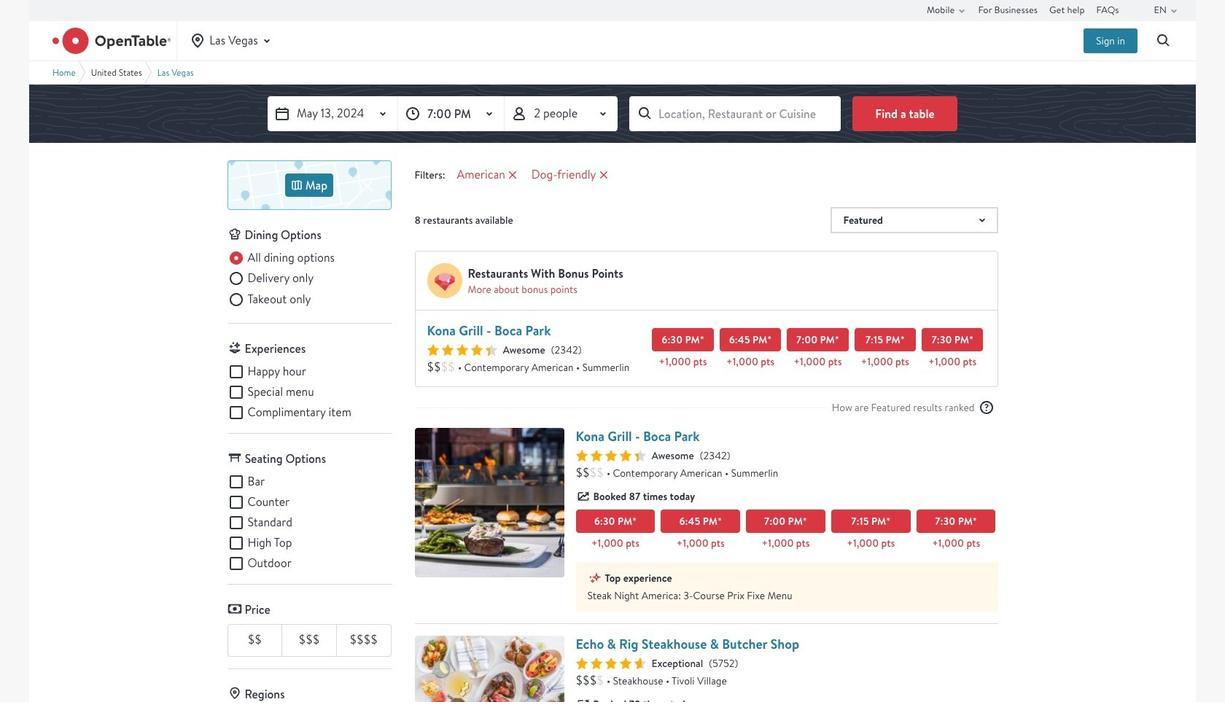 Task type: describe. For each thing, give the bounding box(es) containing it.
opentable logo image
[[53, 28, 171, 54]]

a photo of echo & rig steakhouse & butcher shop restaurant image
[[415, 636, 564, 702]]

1 horizontal spatial 4.3 stars image
[[576, 450, 646, 462]]

0 vertical spatial 4.3 stars image
[[427, 344, 497, 356]]

2 group from the top
[[227, 363, 391, 422]]

3 group from the top
[[227, 474, 391, 573]]

bonus point image
[[427, 263, 462, 298]]



Task type: vqa. For each thing, say whether or not it's contained in the screenshot.
* corresponding to 7:15 PM *
no



Task type: locate. For each thing, give the bounding box(es) containing it.
1 vertical spatial 4.3 stars image
[[576, 450, 646, 462]]

0 vertical spatial group
[[227, 249, 391, 312]]

group
[[227, 249, 391, 312], [227, 363, 391, 422], [227, 474, 391, 573]]

1 group from the top
[[227, 249, 391, 312]]

Please input a Location, Restaurant or Cuisine field
[[629, 96, 841, 131]]

None radio
[[227, 249, 335, 267], [227, 270, 314, 288], [227, 291, 311, 308], [227, 249, 335, 267], [227, 270, 314, 288], [227, 291, 311, 308]]

4.3 stars image
[[427, 344, 497, 356], [576, 450, 646, 462]]

None field
[[629, 96, 841, 131]]

0 horizontal spatial 4.3 stars image
[[427, 344, 497, 356]]

2 vertical spatial group
[[227, 474, 391, 573]]

1 vertical spatial group
[[227, 363, 391, 422]]

a photo of kona grill - boca park restaurant image
[[415, 428, 564, 578]]

4.7 stars image
[[576, 658, 646, 670]]



